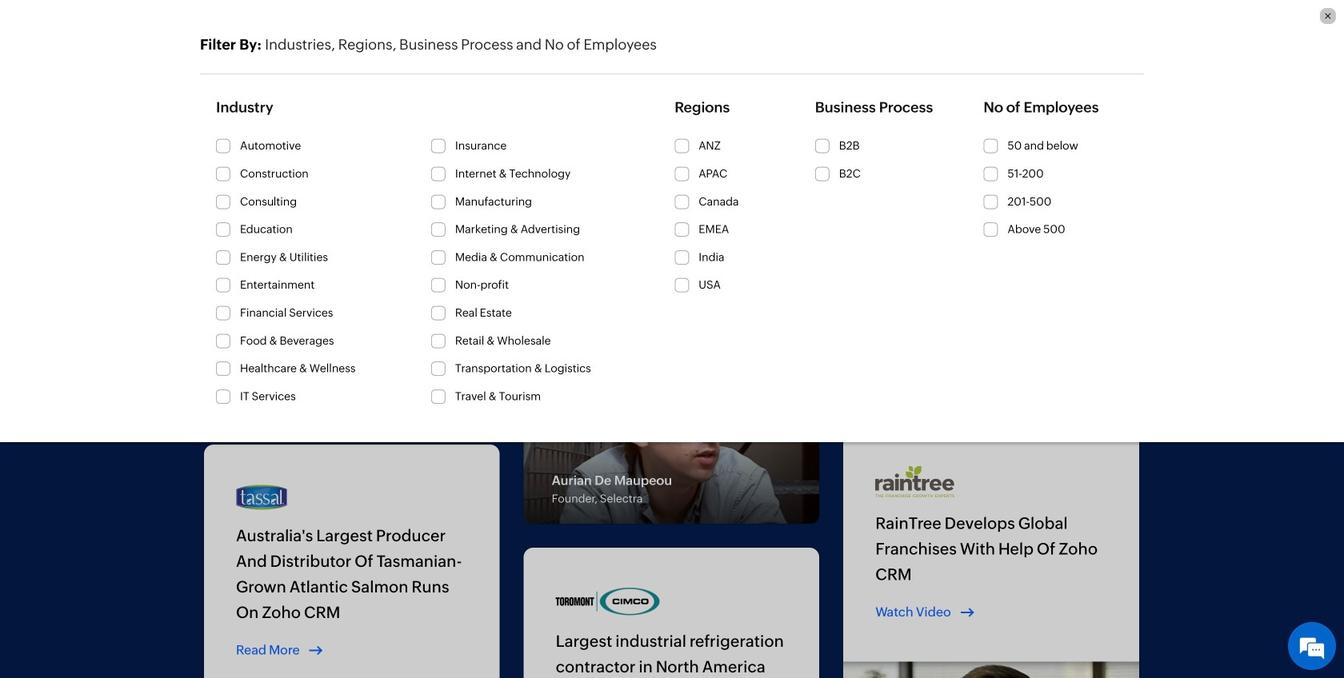 Task type: locate. For each thing, give the bounding box(es) containing it.
brent dowling | zoho crm customer image
[[844, 662, 1140, 679]]

greg robinson image
[[1313, 8, 1341, 36]]

aurian de maupeou | zoho crm customer image
[[524, 343, 820, 524]]



Task type: vqa. For each thing, say whether or not it's contained in the screenshot.
availability,
no



